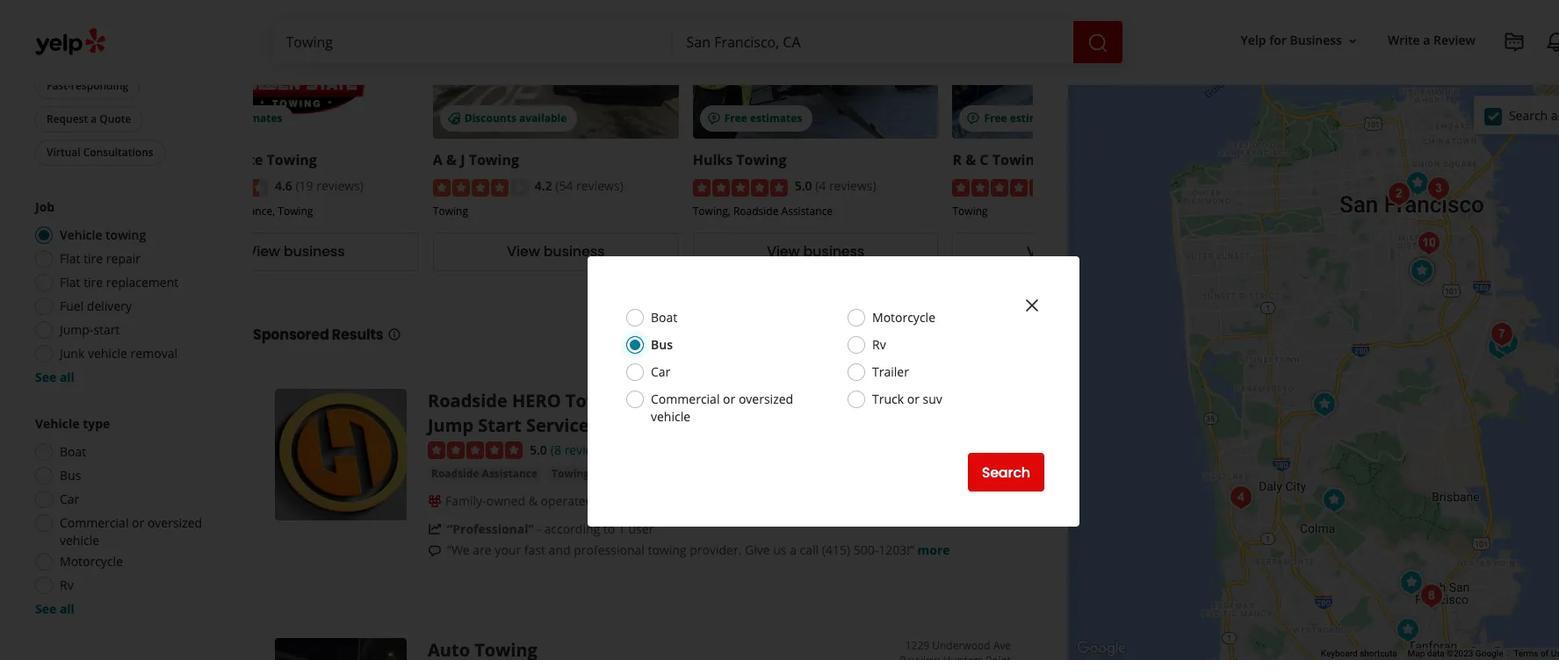 Task type: vqa. For each thing, say whether or not it's contained in the screenshot.
Checkout at the bottom right of page
no



Task type: describe. For each thing, give the bounding box(es) containing it.
yelp
[[1241, 32, 1267, 49]]

professional
[[574, 543, 645, 559]]

consultations
[[83, 145, 153, 160]]

truck or suv
[[873, 391, 943, 408]]

fast-
[[47, 78, 71, 93]]

0 horizontal spatial roadside hero towing network and jump start service image
[[275, 389, 407, 521]]

j
[[461, 151, 465, 170]]

view business link for a & j towing
[[433, 233, 679, 271]]

operated
[[541, 493, 593, 510]]

auto towing image
[[1482, 330, 1517, 365]]

1229 underwood ave
[[906, 639, 1011, 654]]

provider.
[[690, 543, 742, 559]]

vehicle type
[[35, 416, 110, 432]]

estimates for 16 free estimates v2 icon
[[750, 111, 802, 126]]

commercial or oversized vehicle inside search dialog
[[651, 391, 794, 425]]

view for a & j towing
[[507, 242, 540, 262]]

boat inside option group
[[60, 444, 86, 460]]

search image
[[1087, 32, 1108, 53]]

discounts available link
[[433, 0, 679, 139]]

2 vertical spatial vehicle
[[60, 532, 99, 549]]

call
[[800, 543, 819, 559]]

golden state towing image
[[1394, 565, 1430, 601]]

1 free from the left
[[205, 111, 228, 126]]

a for write
[[1424, 32, 1431, 49]]

towing button
[[548, 466, 593, 484]]

towing up 4.6
[[267, 151, 317, 170]]

(415)
[[822, 543, 851, 559]]

roadside hero towing network and jump start service
[[428, 389, 748, 437]]

c
[[980, 151, 989, 170]]

roadside assistance link
[[428, 466, 541, 484]]

0 horizontal spatial 5 star rating image
[[428, 442, 523, 460]]

keyboard shortcuts button
[[1321, 649, 1398, 661]]

1 vertical spatial commercial
[[60, 515, 129, 532]]

0 horizontal spatial motorcycle
[[60, 554, 123, 570]]

more link
[[918, 543, 950, 559]]

write a review
[[1388, 32, 1476, 49]]

us
[[773, 543, 787, 559]]

golden state towing link
[[173, 151, 317, 170]]

terms of us
[[1514, 649, 1560, 659]]

rv inside search dialog
[[873, 337, 886, 353]]

free estimates link for r & c towing
[[953, 0, 1199, 139]]

google image
[[1073, 638, 1131, 661]]

request
[[47, 112, 88, 127]]

view business link for golden state towing
[[173, 233, 419, 271]]

user
[[629, 521, 654, 538]]

write a review link
[[1381, 25, 1483, 57]]

featured
[[35, 11, 91, 28]]

hero
[[512, 389, 561, 413]]

roadside hero towing network and jump start service image inside map region
[[1401, 166, 1436, 201]]

free estimates link for golden state towing
[[173, 0, 419, 139]]

"professional" - according to 1 user
[[447, 521, 654, 538]]

data
[[1428, 649, 1445, 659]]

flat for flat tire replacement
[[60, 274, 80, 291]]

a
[[433, 151, 443, 170]]

reviews) for a & j towing
[[576, 178, 624, 195]]

5.0 for 5.0
[[530, 442, 547, 459]]

see all for rv
[[35, 601, 75, 618]]

reviews) for hulks towing
[[829, 178, 877, 195]]

free for 16 free estimates v2 icon
[[725, 111, 748, 126]]

family-owned & operated
[[445, 493, 593, 510]]

motorcycle inside search dialog
[[873, 309, 936, 326]]

see for rv
[[35, 601, 56, 618]]

search as
[[1509, 107, 1560, 123]]

4.6
[[275, 178, 292, 195]]

view for r & c towing
[[1027, 242, 1060, 262]]

view business link for hulks towing
[[693, 233, 939, 271]]

business for golden state towing
[[284, 242, 345, 262]]

1 horizontal spatial or
[[723, 391, 736, 408]]

16 free estimates v2 image
[[967, 112, 981, 126]]

according
[[544, 521, 600, 538]]

r & c towing link
[[953, 151, 1043, 170]]

free estimates for 16 free estimates v2 image
[[985, 111, 1062, 126]]

5.0 link
[[530, 440, 547, 459]]

towing link
[[548, 466, 593, 484]]

delivery
[[87, 298, 132, 315]]

junk
[[60, 345, 85, 362]]

0 vertical spatial vehicle
[[88, 345, 127, 362]]

give
[[745, 543, 770, 559]]

towing inside 'button'
[[552, 467, 590, 482]]

roadside for roadside assistance
[[431, 467, 479, 482]]

free estimates link for hulks towing
[[693, 0, 939, 139]]

roadside assistance button
[[428, 466, 541, 484]]

option group containing job
[[30, 199, 218, 387]]

4.2
[[535, 178, 552, 195]]

5.0 (4 reviews)
[[795, 178, 877, 195]]

search dialog
[[0, 0, 1560, 661]]

2 horizontal spatial 5 star rating image
[[953, 179, 1048, 197]]

yelp for business button
[[1234, 25, 1367, 57]]

search for search as
[[1509, 107, 1548, 123]]

view business for hulks towing
[[767, 242, 865, 262]]

hulks
[[693, 151, 733, 170]]

fuel delivery
[[60, 298, 132, 315]]

& for r
[[966, 151, 976, 170]]

state
[[226, 151, 263, 170]]

virtual consultations
[[47, 145, 153, 160]]

reviews) up towing link
[[565, 442, 612, 459]]

1 horizontal spatial a
[[790, 543, 797, 559]]

"professional"
[[447, 521, 534, 538]]

free estimates for 16 free estimates v2 icon
[[725, 111, 802, 126]]

roberto's roadside rescue image
[[1422, 171, 1457, 206]]

st
[[1002, 389, 1011, 404]]

commercial inside search dialog
[[651, 391, 720, 408]]

oversized inside search dialog
[[739, 391, 794, 408]]

-
[[537, 521, 541, 538]]

towing, roadside assistance
[[693, 204, 833, 219]]

vehicle for vehicle towing
[[60, 227, 102, 243]]

us
[[1551, 649, 1560, 659]]

vehicle inside search dialog
[[651, 409, 691, 425]]

4.6 (19 reviews)
[[275, 178, 364, 195]]

ave
[[993, 639, 1011, 654]]

view business for a & j towing
[[507, 242, 605, 262]]

review
[[1434, 32, 1476, 49]]

4.6 star rating image
[[173, 179, 268, 197]]

flat for flat tire repair
[[60, 250, 80, 267]]

owned
[[486, 493, 525, 510]]

assistance inside button
[[482, 467, 538, 482]]

rv inside option group
[[60, 577, 74, 594]]

tire for replacement
[[84, 274, 103, 291]]

shortcuts
[[1360, 649, 1398, 659]]

wilmars towing and transport image
[[1412, 225, 1447, 261]]

results
[[332, 325, 384, 345]]

truck
[[873, 391, 904, 408]]

1 free estimates from the left
[[205, 111, 283, 126]]

to
[[604, 521, 615, 538]]

all for rv
[[60, 601, 75, 618]]

(8
[[551, 442, 561, 459]]

yelp for business
[[1241, 32, 1343, 49]]

virtual
[[47, 145, 81, 160]]

16 chevron down v2 image
[[1346, 34, 1360, 48]]

roadside right towing,
[[734, 204, 779, 219]]

open now button
[[35, 40, 112, 66]]

write
[[1388, 32, 1421, 49]]

and for network
[[715, 389, 748, 413]]

start
[[478, 414, 522, 437]]

all for junk vehicle removal
[[60, 369, 75, 386]]

roadside assistance, towing
[[173, 204, 313, 219]]

1 estimates from the left
[[230, 111, 283, 126]]



Task type: locate. For each thing, give the bounding box(es) containing it.
and down the "professional" - according to 1 user
[[549, 543, 571, 559]]

view business link down (54
[[433, 233, 679, 271]]

fly towing image
[[1391, 613, 1426, 648]]

request a quote
[[47, 112, 131, 127]]

1 horizontal spatial car
[[651, 364, 671, 380]]

terms of us link
[[1514, 649, 1560, 659]]

golden state towing
[[173, 151, 317, 170]]

a inside button
[[91, 112, 97, 127]]

view down towing, roadside assistance
[[767, 242, 800, 262]]

0 vertical spatial tire
[[84, 250, 103, 267]]

jump
[[428, 414, 474, 437]]

3 free from the left
[[985, 111, 1008, 126]]

& left c
[[966, 151, 976, 170]]

1 horizontal spatial 5.0
[[795, 178, 812, 195]]

view up close icon
[[1027, 242, 1060, 262]]

1 horizontal spatial 5 star rating image
[[693, 179, 788, 197]]

1 horizontal spatial and
[[715, 389, 748, 413]]

2 horizontal spatial free
[[985, 111, 1008, 126]]

2 free estimates from the left
[[725, 111, 802, 126]]

1 free estimates link from the left
[[173, 0, 419, 139]]

tire for repair
[[84, 250, 103, 267]]

auto express towing and recovery image
[[1485, 317, 1520, 352]]

2 tire from the top
[[84, 274, 103, 291]]

0 vertical spatial option group
[[30, 199, 218, 387]]

view business up close icon
[[1027, 242, 1125, 262]]

0 vertical spatial rv
[[873, 337, 886, 353]]

jerry's recovery & transport image
[[1405, 253, 1440, 289], [1405, 253, 1440, 289]]

0 vertical spatial boat
[[651, 309, 678, 326]]

estimates up r & c towing link
[[1010, 111, 1062, 126]]

0 vertical spatial commercial or oversized vehicle
[[651, 391, 794, 425]]

google
[[1476, 649, 1504, 659]]

0 horizontal spatial search
[[982, 463, 1031, 483]]

service
[[526, 414, 589, 437]]

1 vertical spatial flat
[[60, 274, 80, 291]]

1 horizontal spatial motorcycle
[[873, 309, 936, 326]]

vehicle
[[60, 227, 102, 243], [35, 416, 80, 432]]

3 business from the left
[[804, 242, 865, 262]]

estimates for 16 free estimates v2 image
[[1010, 111, 1062, 126]]

4.2 star rating image
[[433, 179, 528, 197]]

2 flat from the top
[[60, 274, 80, 291]]

2 business from the left
[[544, 242, 605, 262]]

2 vertical spatial a
[[790, 543, 797, 559]]

estimates up golden state towing
[[230, 111, 283, 126]]

search
[[1509, 107, 1548, 123], [982, 463, 1031, 483]]

0 vertical spatial a
[[1424, 32, 1431, 49]]

view down 4.2
[[507, 242, 540, 262]]

towing
[[106, 227, 146, 243], [648, 543, 687, 559]]

0 horizontal spatial a
[[91, 112, 97, 127]]

1 horizontal spatial oversized
[[739, 391, 794, 408]]

towing right hulks
[[737, 151, 787, 170]]

1 vertical spatial a
[[91, 112, 97, 127]]

0 horizontal spatial 5.0
[[530, 442, 547, 459]]

view business link for r & c towing
[[953, 233, 1199, 271]]

free up golden
[[205, 111, 228, 126]]

search inside button
[[982, 463, 1031, 483]]

bus down vehicle type
[[60, 467, 81, 484]]

©2023
[[1447, 649, 1474, 659]]

a & j towing link
[[433, 151, 519, 170]]

boat
[[651, 309, 678, 326], [60, 444, 86, 460]]

1 vertical spatial rv
[[60, 577, 74, 594]]

keyboard
[[1321, 649, 1358, 659]]

1 see from the top
[[35, 369, 56, 386]]

towing down user
[[648, 543, 687, 559]]

& for a
[[446, 151, 457, 170]]

0 horizontal spatial &
[[446, 151, 457, 170]]

16 family owned v2 image
[[428, 495, 442, 509]]

reviews) for golden state towing
[[317, 178, 364, 195]]

a right us
[[790, 543, 797, 559]]

0 horizontal spatial car
[[60, 491, 79, 508]]

see all button for rv
[[35, 601, 75, 618]]

roadside inside roadside assistance button
[[431, 467, 479, 482]]

r & c towing
[[953, 151, 1043, 170]]

underwood
[[933, 639, 991, 654]]

1 vertical spatial commercial or oversized vehicle
[[60, 515, 202, 549]]

golden
[[173, 151, 223, 170]]

1 vertical spatial assistance
[[482, 467, 538, 482]]

0 vertical spatial all
[[60, 369, 75, 386]]

view down assistance,
[[247, 242, 280, 262]]

1 view business link from the left
[[173, 233, 419, 271]]

view business down (4
[[767, 242, 865, 262]]

start
[[94, 322, 120, 338]]

search button
[[968, 453, 1045, 492]]

1 vertical spatial see all button
[[35, 601, 75, 618]]

assistance up owned
[[482, 467, 538, 482]]

a right write
[[1424, 32, 1431, 49]]

towing down (19
[[278, 204, 313, 219]]

view business down (54
[[507, 242, 605, 262]]

and right network
[[715, 389, 748, 413]]

vehicle up flat tire repair
[[60, 227, 102, 243]]

1 vertical spatial car
[[60, 491, 79, 508]]

free estimates up state
[[205, 111, 283, 126]]

1 horizontal spatial free estimates
[[725, 111, 802, 126]]

0 horizontal spatial rv
[[60, 577, 74, 594]]

0 vertical spatial oversized
[[739, 391, 794, 408]]

option group
[[30, 199, 218, 387], [30, 416, 218, 619]]

3 view business from the left
[[767, 242, 865, 262]]

0 horizontal spatial free estimates
[[205, 111, 283, 126]]

0 vertical spatial 5.0
[[795, 178, 812, 195]]

towing down r
[[953, 204, 988, 219]]

(54
[[556, 178, 573, 195]]

0 vertical spatial towing
[[106, 227, 146, 243]]

see all
[[35, 369, 75, 386], [35, 601, 75, 618]]

reviews) right (19
[[317, 178, 364, 195]]

2 estimates from the left
[[750, 111, 802, 126]]

16 info v2 image
[[387, 328, 401, 342]]

1 horizontal spatial search
[[1509, 107, 1548, 123]]

business for hulks towing
[[804, 242, 865, 262]]

0 horizontal spatial commercial or oversized vehicle
[[60, 515, 202, 549]]

roadside hero towing network and jump start service image
[[1401, 166, 1436, 201], [275, 389, 407, 521]]

0 vertical spatial motorcycle
[[873, 309, 936, 326]]

1 vertical spatial 5.0
[[530, 442, 547, 459]]

boat down vehicle type
[[60, 444, 86, 460]]

free for 16 free estimates v2 image
[[985, 111, 1008, 126]]

2 horizontal spatial free estimates
[[985, 111, 1062, 126]]

1 view business from the left
[[247, 242, 345, 262]]

0 horizontal spatial oversized
[[148, 515, 202, 532]]

(19
[[296, 178, 313, 195]]

flat tire repair
[[60, 250, 141, 267]]

and inside roadside hero towing network and jump start service
[[715, 389, 748, 413]]

discounts available
[[465, 111, 567, 126]]

1 vertical spatial option group
[[30, 416, 218, 619]]

are
[[473, 543, 492, 559]]

nelson's towing image
[[1490, 326, 1525, 361]]

2 horizontal spatial estimates
[[1010, 111, 1062, 126]]

option group containing vehicle type
[[30, 416, 218, 619]]

open now
[[47, 45, 100, 60]]

more
[[918, 543, 950, 559]]

r
[[953, 151, 962, 170]]

5 star rating image up "roadside assistance"
[[428, 442, 523, 460]]

free estimates up hulks towing
[[725, 111, 802, 126]]

business for r & c towing
[[1063, 242, 1125, 262]]

2 view business from the left
[[507, 242, 605, 262]]

0 vertical spatial and
[[715, 389, 748, 413]]

free right 16 free estimates v2 image
[[985, 111, 1008, 126]]

towing
[[267, 151, 317, 170], [469, 151, 519, 170], [737, 151, 787, 170], [993, 151, 1043, 170], [278, 204, 313, 219], [433, 204, 468, 219], [953, 204, 988, 219], [566, 389, 629, 413], [552, 467, 590, 482]]

1 vertical spatial roadside hero towing network and jump start service image
[[275, 389, 407, 521]]

1 view from the left
[[247, 242, 280, 262]]

2 free estimates link from the left
[[693, 0, 939, 139]]

0 horizontal spatial towing
[[106, 227, 146, 243]]

view business link down (4
[[693, 233, 939, 271]]

vehicle
[[88, 345, 127, 362], [651, 409, 691, 425], [60, 532, 99, 549]]

view for golden state towing
[[247, 242, 280, 262]]

2 free from the left
[[725, 111, 748, 126]]

1 vertical spatial see
[[35, 601, 56, 618]]

reviews) right (54
[[576, 178, 624, 195]]

car up network
[[651, 364, 671, 380]]

of
[[1541, 649, 1549, 659]]

removal
[[131, 345, 177, 362]]

roadside assistance
[[431, 467, 538, 482]]

vehicle for vehicle type
[[35, 416, 80, 432]]

oversized
[[739, 391, 794, 408], [148, 515, 202, 532]]

0 horizontal spatial and
[[549, 543, 571, 559]]

1390
[[937, 389, 961, 404]]

16 discount available v2 image
[[447, 112, 461, 126]]

jump-
[[60, 322, 94, 338]]

1 horizontal spatial &
[[529, 493, 538, 510]]

5.0 for 5.0 (4 reviews)
[[795, 178, 812, 195]]

towing right c
[[993, 151, 1043, 170]]

hulks towing link
[[693, 151, 787, 170]]

1 horizontal spatial bus
[[651, 337, 673, 353]]

1 horizontal spatial roadside hero towing network and jump start service image
[[1401, 166, 1436, 201]]

1 tire from the top
[[84, 250, 103, 267]]

16 free estimates v2 image
[[707, 112, 721, 126]]

1 vertical spatial bus
[[60, 467, 81, 484]]

3 free estimates from the left
[[985, 111, 1062, 126]]

None search field
[[272, 21, 1126, 63]]

1390 market st
[[937, 389, 1011, 404]]

for
[[1270, 32, 1287, 49]]

map region
[[931, 0, 1560, 661]]

1 horizontal spatial rv
[[873, 337, 886, 353]]

vehicle left type
[[35, 416, 80, 432]]

4 view business link from the left
[[953, 233, 1199, 271]]

towing up the '4.2 star rating' image
[[469, 151, 519, 170]]

1 vertical spatial motorcycle
[[60, 554, 123, 570]]

1 horizontal spatial free estimates link
[[693, 0, 939, 139]]

0 horizontal spatial free estimates link
[[173, 0, 419, 139]]

3 view business link from the left
[[693, 233, 939, 271]]

1 horizontal spatial assistance
[[782, 204, 833, 219]]

0 vertical spatial vehicle
[[60, 227, 102, 243]]

jump start hero image
[[1224, 480, 1259, 515]]

towing,
[[693, 204, 731, 219]]

towing down the '4.2 star rating' image
[[433, 204, 468, 219]]

0 vertical spatial see all button
[[35, 369, 75, 386]]

job
[[35, 199, 55, 215]]

1 see all button from the top
[[35, 369, 75, 386]]

or
[[723, 391, 736, 408], [907, 391, 920, 408], [132, 515, 144, 532]]

boat up network
[[651, 309, 678, 326]]

16 trending v2 image
[[428, 523, 442, 537]]

0 horizontal spatial boat
[[60, 444, 86, 460]]

0 vertical spatial roadside hero towing network and jump start service image
[[1401, 166, 1436, 201]]

2 view from the left
[[507, 242, 540, 262]]

fast-responding button
[[35, 73, 140, 99]]

towing up repair
[[106, 227, 146, 243]]

responding
[[71, 78, 128, 93]]

search down st on the right of page
[[982, 463, 1031, 483]]

0 horizontal spatial estimates
[[230, 111, 283, 126]]

tire
[[84, 250, 103, 267], [84, 274, 103, 291]]

2 all from the top
[[60, 601, 75, 618]]

4 view from the left
[[1027, 242, 1060, 262]]

towing inside roadside hero towing network and jump start service
[[566, 389, 629, 413]]

1 flat from the top
[[60, 250, 80, 267]]

business for a & j towing
[[544, 242, 605, 262]]

1 horizontal spatial free
[[725, 111, 748, 126]]

5 star rating image down r & c towing link
[[953, 179, 1048, 197]]

roadside up family-
[[431, 467, 479, 482]]

a for request
[[91, 112, 97, 127]]

2 option group from the top
[[30, 416, 218, 619]]

bus inside search dialog
[[651, 337, 673, 353]]

2 horizontal spatial a
[[1424, 32, 1431, 49]]

2 horizontal spatial or
[[907, 391, 920, 408]]

market
[[964, 389, 999, 404]]

roadside up 'jump'
[[428, 389, 508, 413]]

and
[[715, 389, 748, 413], [549, 543, 571, 559]]

network collision image
[[1317, 483, 1352, 518]]

2 view business link from the left
[[433, 233, 679, 271]]

a left 'quote'
[[91, 112, 97, 127]]

notifications image
[[1546, 32, 1560, 53]]

fast-responding
[[47, 78, 128, 93]]

vehicle towing
[[60, 227, 146, 243]]

1 vertical spatial see all
[[35, 601, 75, 618]]

jump-start
[[60, 322, 120, 338]]

your
[[495, 543, 521, 559]]

type
[[83, 416, 110, 432]]

repair
[[106, 250, 141, 267]]

0 horizontal spatial assistance
[[482, 467, 538, 482]]

estimates up hulks towing
[[750, 111, 802, 126]]

1 option group from the top
[[30, 199, 218, 387]]

(8 reviews) link
[[551, 440, 612, 459]]

16 speech v2 image
[[428, 545, 442, 559]]

flat up fuel
[[60, 274, 80, 291]]

see all for junk vehicle removal
[[35, 369, 75, 386]]

towing up service
[[566, 389, 629, 413]]

1 horizontal spatial boat
[[651, 309, 678, 326]]

view business link up close icon
[[953, 233, 1199, 271]]

1 see all from the top
[[35, 369, 75, 386]]

featured group
[[32, 11, 218, 170]]

1 vertical spatial search
[[982, 463, 1031, 483]]

1 horizontal spatial commercial or oversized vehicle
[[651, 391, 794, 425]]

free
[[205, 111, 228, 126], [725, 111, 748, 126], [985, 111, 1008, 126]]

commercial
[[651, 391, 720, 408], [60, 515, 129, 532]]

& left j
[[446, 151, 457, 170]]

1 vertical spatial oversized
[[148, 515, 202, 532]]

500-
[[854, 543, 879, 559]]

3 free estimates link from the left
[[953, 0, 1199, 139]]

0 vertical spatial see all
[[35, 369, 75, 386]]

keyboard shortcuts
[[1321, 649, 1398, 659]]

5.0 left (8
[[530, 442, 547, 459]]

1 all from the top
[[60, 369, 75, 386]]

search for search
[[982, 463, 1031, 483]]

roadside for roadside hero towing network and jump start service
[[428, 389, 508, 413]]

a
[[1424, 32, 1431, 49], [91, 112, 97, 127], [790, 543, 797, 559]]

vasa's towing image
[[1382, 176, 1417, 211]]

free estimates
[[205, 111, 283, 126], [725, 111, 802, 126], [985, 111, 1062, 126]]

free estimates up r & c towing link
[[985, 111, 1062, 126]]

1 horizontal spatial estimates
[[750, 111, 802, 126]]

5 star rating image down hulks towing link
[[693, 179, 788, 197]]

view business down assistance,
[[247, 242, 345, 262]]

4 business from the left
[[1063, 242, 1125, 262]]

2 see all button from the top
[[35, 601, 75, 618]]

fuel
[[60, 298, 84, 315]]

4.2 (54 reviews)
[[535, 178, 624, 195]]

car down vehicle type
[[60, 491, 79, 508]]

bus up network
[[651, 337, 673, 353]]

see all button for junk vehicle removal
[[35, 369, 75, 386]]

1 horizontal spatial commercial
[[651, 391, 720, 408]]

family-
[[445, 493, 487, 510]]

0 vertical spatial see
[[35, 369, 56, 386]]

view business for r & c towing
[[1027, 242, 1125, 262]]

roadside for roadside assistance, towing
[[173, 204, 218, 219]]

see for junk vehicle removal
[[35, 369, 56, 386]]

network
[[633, 389, 710, 413]]

towing down (8 reviews)
[[552, 467, 590, 482]]

boat inside search dialog
[[651, 309, 678, 326]]

now
[[77, 45, 100, 60]]

"we
[[447, 543, 470, 559]]

and for fast
[[549, 543, 571, 559]]

0 horizontal spatial bus
[[60, 467, 81, 484]]

1 vertical spatial and
[[549, 543, 571, 559]]

0 vertical spatial flat
[[60, 250, 80, 267]]

user actions element
[[1227, 22, 1560, 130]]

3 estimates from the left
[[1010, 111, 1062, 126]]

projects image
[[1504, 32, 1525, 53]]

junk vehicle removal
[[60, 345, 177, 362]]

0 vertical spatial search
[[1509, 107, 1548, 123]]

0 vertical spatial car
[[651, 364, 671, 380]]

golden state towing image
[[1394, 565, 1430, 601]]

view business link down assistance,
[[173, 233, 419, 271]]

5 star rating image
[[693, 179, 788, 197], [953, 179, 1048, 197], [428, 442, 523, 460]]

2 see from the top
[[35, 601, 56, 618]]

tire down the vehicle towing
[[84, 250, 103, 267]]

3 view from the left
[[767, 242, 800, 262]]

discounts
[[465, 111, 517, 126]]

1 vertical spatial vehicle
[[35, 416, 80, 432]]

estimates
[[230, 111, 283, 126], [750, 111, 802, 126], [1010, 111, 1062, 126]]

close image
[[1022, 295, 1043, 316]]

0 vertical spatial bus
[[651, 337, 673, 353]]

2 horizontal spatial &
[[966, 151, 976, 170]]

0 horizontal spatial commercial
[[60, 515, 129, 532]]

reviews) right (4
[[829, 178, 877, 195]]

roadside down "4.6 star rating" image
[[173, 204, 218, 219]]

1 vertical spatial towing
[[648, 543, 687, 559]]

& right owned
[[529, 493, 538, 510]]

search left as
[[1509, 107, 1548, 123]]

bob jr's towing image
[[1415, 579, 1450, 614]]

commercial or oversized vehicle
[[651, 391, 794, 425], [60, 515, 202, 549]]

flat tire replacement
[[60, 274, 179, 291]]

hulks towing image
[[1405, 253, 1440, 289], [1405, 253, 1440, 289]]

1 business from the left
[[284, 242, 345, 262]]

assistance,
[[221, 204, 275, 219]]

tire up fuel delivery
[[84, 274, 103, 291]]

1 vertical spatial vehicle
[[651, 409, 691, 425]]

free right 16 free estimates v2 icon
[[725, 111, 748, 126]]

view business for golden state towing
[[247, 242, 345, 262]]

assistance down (4
[[782, 204, 833, 219]]

5.0 left (4
[[795, 178, 812, 195]]

0 horizontal spatial free
[[205, 111, 228, 126]]

0 horizontal spatial or
[[132, 515, 144, 532]]

as
[[1552, 107, 1560, 123]]

0 vertical spatial assistance
[[782, 204, 833, 219]]

2 horizontal spatial free estimates link
[[953, 0, 1199, 139]]

car inside search dialog
[[651, 364, 671, 380]]

flat down the vehicle towing
[[60, 250, 80, 267]]

1 vertical spatial all
[[60, 601, 75, 618]]

a & j towing image
[[1307, 387, 1343, 422], [1307, 387, 1343, 422]]

view for hulks towing
[[767, 242, 800, 262]]

1 horizontal spatial towing
[[648, 543, 687, 559]]

0 vertical spatial commercial
[[651, 391, 720, 408]]

roadside inside roadside hero towing network and jump start service
[[428, 389, 508, 413]]

1 vertical spatial tire
[[84, 274, 103, 291]]

2 see all from the top
[[35, 601, 75, 618]]

1203!"
[[879, 543, 915, 559]]

1
[[618, 521, 626, 538]]

4 view business from the left
[[1027, 242, 1125, 262]]



